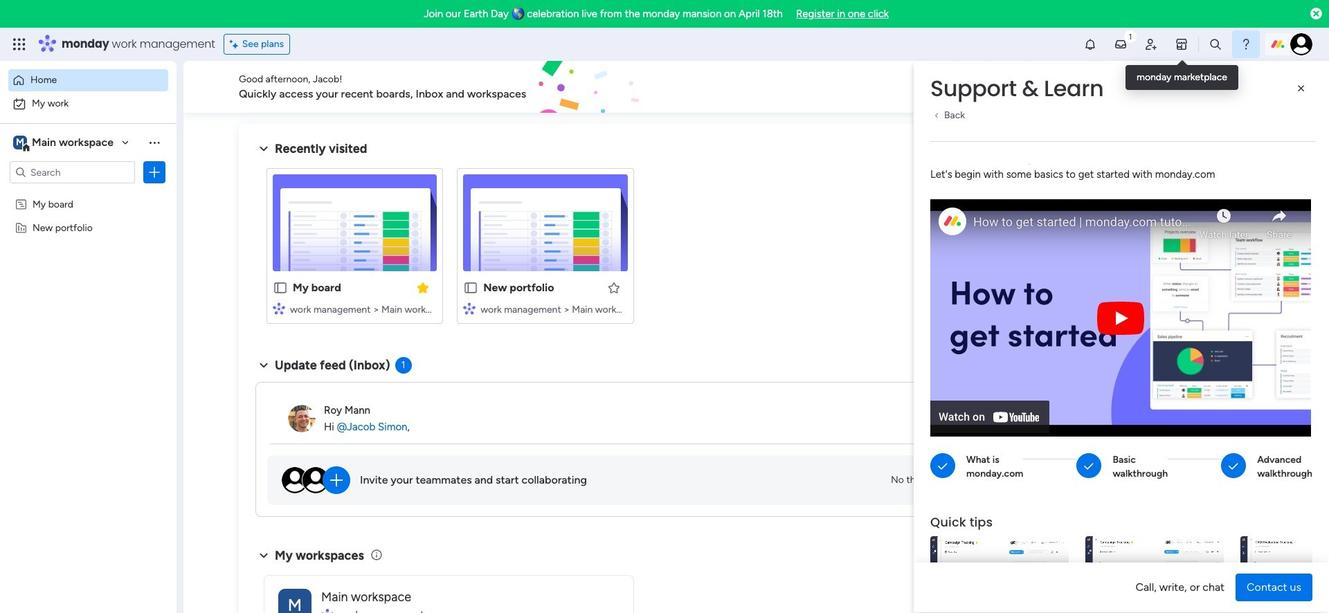 Task type: vqa. For each thing, say whether or not it's contained in the screenshot.
Workspace icon to the left
yes



Task type: describe. For each thing, give the bounding box(es) containing it.
workspace options image
[[148, 136, 161, 149]]

jacob simon image
[[1291, 33, 1313, 55]]

see plans image
[[230, 37, 242, 52]]

0 vertical spatial option
[[8, 69, 168, 91]]

workspace selection element
[[13, 134, 116, 152]]

search everything image
[[1209, 37, 1223, 51]]

monday marketplace image
[[1175, 37, 1189, 51]]

public board image for the add to favorites icon
[[464, 281, 479, 296]]

v2 bolt switch image
[[1179, 79, 1187, 95]]

component image
[[464, 302, 476, 315]]

select product image
[[12, 37, 26, 51]]

1 horizontal spatial workspace image
[[278, 589, 312, 614]]

quick search results list box
[[256, 157, 1026, 341]]

invite members image
[[1145, 37, 1159, 51]]



Task type: locate. For each thing, give the bounding box(es) containing it.
1 vertical spatial option
[[8, 93, 168, 115]]

1 element
[[395, 357, 412, 374]]

notifications image
[[1084, 37, 1098, 51]]

0 horizontal spatial workspace image
[[13, 135, 27, 150]]

Search in workspace field
[[29, 164, 116, 180]]

templates image image
[[1072, 132, 1255, 228]]

1 horizontal spatial public board image
[[464, 281, 479, 296]]

workspace image
[[13, 135, 27, 150], [278, 589, 312, 614]]

add to favorites image
[[607, 281, 621, 295]]

remove from favorites image
[[416, 281, 430, 295]]

roy mann image
[[288, 405, 316, 433]]

1 vertical spatial workspace image
[[278, 589, 312, 614]]

2 public board image from the left
[[464, 281, 479, 296]]

list box
[[0, 189, 177, 426]]

public board image
[[273, 281, 288, 296], [464, 281, 479, 296]]

public board image for remove from favorites icon
[[273, 281, 288, 296]]

close recently visited image
[[256, 141, 272, 157]]

close my workspaces image
[[256, 548, 272, 564]]

help image
[[1240, 37, 1254, 51]]

help center element
[[1060, 425, 1267, 480]]

1 image
[[1125, 28, 1137, 44]]

option
[[8, 69, 168, 91], [8, 93, 168, 115], [0, 192, 177, 194]]

2 vertical spatial option
[[0, 192, 177, 194]]

options image
[[148, 166, 161, 179]]

close update feed (inbox) image
[[256, 357, 272, 374]]

0 vertical spatial workspace image
[[13, 135, 27, 150]]

v2 user feedback image
[[1071, 79, 1081, 95]]

1 public board image from the left
[[273, 281, 288, 296]]

0 horizontal spatial public board image
[[273, 281, 288, 296]]

update feed image
[[1114, 37, 1128, 51]]



